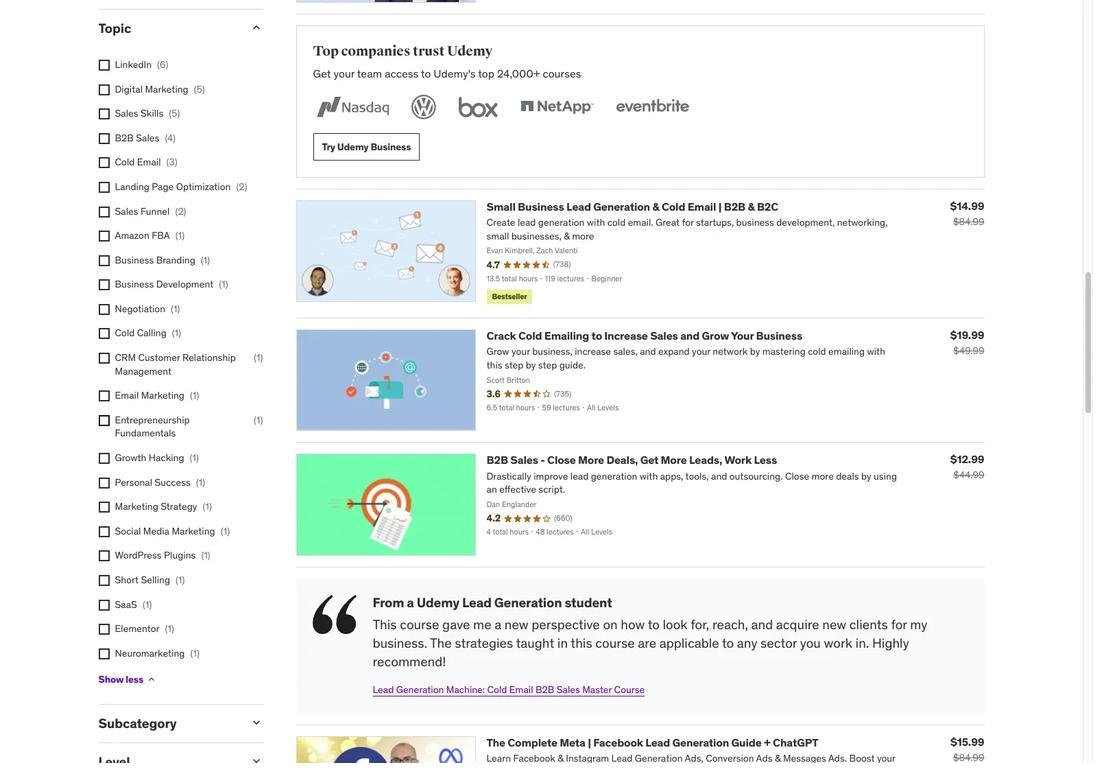Task type: vqa. For each thing, say whether or not it's contained in the screenshot.
"to build in-demand career skills."
no



Task type: locate. For each thing, give the bounding box(es) containing it.
$15.99
[[951, 735, 985, 749]]

| left b2c on the top
[[719, 200, 722, 213]]

me
[[474, 617, 492, 633]]

1 horizontal spatial &
[[748, 200, 755, 213]]

how
[[621, 617, 645, 633]]

short selling (1)
[[115, 574, 185, 586]]

$49.99
[[954, 345, 985, 357]]

(2) right optimization
[[236, 180, 247, 193]]

1 vertical spatial (5)
[[169, 107, 180, 119]]

lead
[[567, 200, 592, 213], [463, 594, 492, 611], [373, 684, 394, 696], [646, 736, 671, 749]]

the left complete
[[487, 736, 506, 749]]

business
[[371, 140, 411, 153], [518, 200, 565, 213], [115, 254, 154, 266], [115, 278, 154, 290], [757, 329, 803, 343]]

0 vertical spatial (5)
[[194, 83, 205, 95]]

1 vertical spatial course
[[596, 635, 635, 651]]

xsmall image for personal success (1)
[[98, 477, 109, 488]]

1 horizontal spatial (2)
[[236, 180, 247, 193]]

landing
[[115, 180, 150, 193]]

look
[[663, 617, 688, 633]]

get left your
[[313, 66, 331, 80]]

chatgpt
[[773, 736, 819, 749]]

8 xsmall image from the top
[[98, 353, 109, 364]]

7 xsmall image from the top
[[98, 304, 109, 315]]

gave
[[443, 617, 470, 633]]

to left increase
[[592, 329, 603, 343]]

0 horizontal spatial new
[[505, 617, 529, 633]]

xsmall image for cold calling (1)
[[98, 328, 109, 339]]

udemy right try
[[338, 140, 369, 153]]

a right 'from'
[[407, 594, 414, 611]]

your
[[732, 329, 754, 343]]

perspective
[[532, 617, 600, 633]]

6 xsmall image from the top
[[98, 280, 109, 290]]

$14.99
[[951, 199, 985, 213]]

1 horizontal spatial more
[[661, 453, 687, 467]]

topic
[[98, 20, 131, 36]]

business right your
[[757, 329, 803, 343]]

to down trust
[[421, 66, 431, 80]]

lead inside from a udemy lead generation student this course gave me a new perspective on how to look for, reach, and acquire new clients for my business. the strategies taught in this course are applicable to any sector you work in. highly recommend!
[[463, 594, 492, 611]]

0 horizontal spatial &
[[653, 200, 660, 213]]

11 xsmall image from the top
[[98, 648, 109, 659]]

0 horizontal spatial get
[[313, 66, 331, 80]]

new up work
[[823, 617, 847, 633]]

0 vertical spatial (2)
[[236, 180, 247, 193]]

0 vertical spatial |
[[719, 200, 722, 213]]

2 xsmall image from the top
[[98, 109, 109, 119]]

marketing strategy (1)
[[115, 500, 212, 513]]

(2)
[[236, 180, 247, 193], [175, 205, 186, 217]]

5 xsmall image from the top
[[98, 206, 109, 217]]

course down on
[[596, 635, 635, 651]]

b2b sales - close more deals, get more leads, work less link
[[487, 453, 778, 467]]

more left leads,
[[661, 453, 687, 467]]

generation inside from a udemy lead generation student this course gave me a new perspective on how to look for, reach, and acquire new clients for my business. the strategies taught in this course are applicable to any sector you work in. highly recommend!
[[495, 594, 562, 611]]

0 vertical spatial and
[[681, 329, 700, 343]]

1 horizontal spatial and
[[752, 617, 774, 633]]

b2b down the taught
[[536, 684, 555, 696]]

1 horizontal spatial get
[[641, 453, 659, 467]]

(2) down landing page optimization (2)
[[175, 205, 186, 217]]

on
[[603, 617, 618, 633]]

&
[[653, 200, 660, 213], [748, 200, 755, 213]]

b2b left -
[[487, 453, 508, 467]]

and inside from a udemy lead generation student this course gave me a new perspective on how to look for, reach, and acquire new clients for my business. the strategies taught in this course are applicable to any sector you work in. highly recommend!
[[752, 617, 774, 633]]

2 more from the left
[[661, 453, 687, 467]]

master
[[583, 684, 612, 696]]

new up the taught
[[505, 617, 529, 633]]

0 horizontal spatial (2)
[[175, 205, 186, 217]]

0 horizontal spatial and
[[681, 329, 700, 343]]

1 more from the left
[[579, 453, 605, 467]]

the
[[430, 635, 452, 651], [487, 736, 506, 749]]

9 xsmall image from the top
[[98, 415, 109, 426]]

and up "any"
[[752, 617, 774, 633]]

email left the (3)
[[137, 156, 161, 168]]

1 vertical spatial small image
[[249, 754, 263, 763]]

2 vertical spatial udemy
[[417, 594, 460, 611]]

(4)
[[165, 132, 176, 144]]

entrepreneurship
[[115, 414, 190, 426]]

digital
[[115, 83, 143, 95]]

to
[[421, 66, 431, 80], [592, 329, 603, 343], [648, 617, 660, 633], [723, 635, 734, 651]]

cold calling (1)
[[115, 327, 181, 339]]

1 vertical spatial and
[[752, 617, 774, 633]]

marketing down (6)
[[145, 83, 189, 95]]

small image
[[249, 716, 263, 730], [249, 754, 263, 763]]

sales
[[115, 107, 138, 119], [136, 132, 159, 144], [115, 205, 138, 217], [651, 329, 679, 343], [511, 453, 539, 467], [557, 684, 580, 696]]

udemy up gave
[[417, 594, 460, 611]]

1 vertical spatial |
[[588, 736, 591, 749]]

xsmall image
[[98, 84, 109, 95], [98, 157, 109, 168], [98, 231, 109, 242], [98, 255, 109, 266], [98, 328, 109, 339], [98, 391, 109, 402], [98, 453, 109, 464], [98, 477, 109, 488], [98, 502, 109, 513], [98, 526, 109, 537], [98, 575, 109, 586], [98, 600, 109, 610], [98, 624, 109, 635], [146, 674, 157, 685]]

udemy's
[[434, 66, 476, 80]]

course
[[400, 617, 440, 633], [596, 635, 635, 651]]

xsmall image for wordpress plugins
[[98, 551, 109, 562]]

xsmall image inside show less button
[[146, 674, 157, 685]]

1 horizontal spatial (5)
[[194, 83, 205, 95]]

| right meta
[[588, 736, 591, 749]]

udemy inside top companies trust udemy get your team access to udemy's top 24,000+ courses
[[447, 43, 493, 60]]

xsmall image for entrepreneurship fundamentals
[[98, 415, 109, 426]]

get
[[313, 66, 331, 80], [641, 453, 659, 467]]

xsmall image for linkedin
[[98, 60, 109, 71]]

work
[[725, 453, 752, 467]]

0 vertical spatial udemy
[[447, 43, 493, 60]]

-
[[541, 453, 545, 467]]

crack
[[487, 329, 517, 343]]

show less button
[[98, 666, 157, 693]]

xsmall image for marketing strategy (1)
[[98, 502, 109, 513]]

business right small
[[518, 200, 565, 213]]

marketing up entrepreneurship
[[141, 389, 185, 402]]

0 horizontal spatial (5)
[[169, 107, 180, 119]]

0 horizontal spatial |
[[588, 736, 591, 749]]

box image
[[455, 92, 501, 122]]

saas (1)
[[115, 598, 152, 610]]

1 vertical spatial a
[[495, 617, 502, 633]]

0 vertical spatial get
[[313, 66, 331, 80]]

strategy
[[161, 500, 197, 513]]

linkedin
[[115, 58, 152, 71]]

|
[[719, 200, 722, 213], [588, 736, 591, 749]]

highly
[[873, 635, 910, 651]]

courses
[[543, 66, 582, 80]]

get inside top companies trust udemy get your team access to udemy's top 24,000+ courses
[[313, 66, 331, 80]]

sales left master
[[557, 684, 580, 696]]

nasdaq image
[[313, 92, 392, 122]]

0 horizontal spatial more
[[579, 453, 605, 467]]

a right me
[[495, 617, 502, 633]]

try udemy business link
[[313, 133, 420, 161]]

marketing down personal
[[115, 500, 158, 513]]

more right close
[[579, 453, 605, 467]]

xsmall image for amazon fba (1)
[[98, 231, 109, 242]]

and left grow
[[681, 329, 700, 343]]

for,
[[691, 617, 710, 633]]

course up business.
[[400, 617, 440, 633]]

social media marketing (1)
[[115, 525, 230, 537]]

xsmall image for elementor (1)
[[98, 624, 109, 635]]

0 horizontal spatial the
[[430, 635, 452, 651]]

management
[[115, 365, 172, 377]]

xsmall image for b2b sales
[[98, 133, 109, 144]]

small
[[487, 200, 516, 213]]

small business lead generation & cold email | b2b & b2c
[[487, 200, 779, 213]]

less
[[755, 453, 778, 467]]

1 horizontal spatial new
[[823, 617, 847, 633]]

2 & from the left
[[748, 200, 755, 213]]

(5) for sales skills (5)
[[169, 107, 180, 119]]

get right deals,
[[641, 453, 659, 467]]

0 horizontal spatial course
[[400, 617, 440, 633]]

new
[[505, 617, 529, 633], [823, 617, 847, 633]]

top
[[478, 66, 495, 80]]

access
[[385, 66, 419, 80]]

acquire
[[777, 617, 820, 633]]

meta
[[560, 736, 586, 749]]

xsmall image
[[98, 60, 109, 71], [98, 109, 109, 119], [98, 133, 109, 144], [98, 182, 109, 193], [98, 206, 109, 217], [98, 280, 109, 290], [98, 304, 109, 315], [98, 353, 109, 364], [98, 415, 109, 426], [98, 551, 109, 562], [98, 648, 109, 659]]

1 horizontal spatial the
[[487, 736, 506, 749]]

1 horizontal spatial a
[[495, 617, 502, 633]]

4 xsmall image from the top
[[98, 182, 109, 193]]

crack cold emailing to increase sales and grow your business
[[487, 329, 803, 343]]

1 vertical spatial (2)
[[175, 205, 186, 217]]

the down gave
[[430, 635, 452, 651]]

0 vertical spatial the
[[430, 635, 452, 651]]

10 xsmall image from the top
[[98, 551, 109, 562]]

0 vertical spatial small image
[[249, 716, 263, 730]]

0 vertical spatial course
[[400, 617, 440, 633]]

udemy up the udemy's
[[447, 43, 493, 60]]

1 new from the left
[[505, 617, 529, 633]]

lead generation machine: cold email b2b sales master course
[[373, 684, 645, 696]]

crm customer relationship management
[[115, 351, 236, 377]]

relationship
[[183, 351, 236, 364]]

try udemy business
[[322, 140, 411, 153]]

0 horizontal spatial a
[[407, 594, 414, 611]]

facebook
[[594, 736, 644, 749]]

applicable
[[660, 635, 720, 651]]

1 & from the left
[[653, 200, 660, 213]]

business down the "volkswagen" icon
[[371, 140, 411, 153]]

personal success (1)
[[115, 476, 205, 488]]

work
[[825, 635, 853, 651]]

digital marketing (5)
[[115, 83, 205, 95]]

1 vertical spatial get
[[641, 453, 659, 467]]

1 xsmall image from the top
[[98, 60, 109, 71]]

sales skills (5)
[[115, 107, 180, 119]]

xsmall image for sales funnel
[[98, 206, 109, 217]]

development
[[156, 278, 214, 290]]

3 xsmall image from the top
[[98, 133, 109, 144]]

companies
[[341, 43, 411, 60]]

eventbrite image
[[613, 92, 692, 122]]

cold email (3)
[[115, 156, 178, 168]]



Task type: describe. For each thing, give the bounding box(es) containing it.
sales down digital
[[115, 107, 138, 119]]

lead generation machine: cold email b2b sales master course link
[[373, 684, 645, 696]]

fba
[[152, 229, 170, 242]]

recommend!
[[373, 653, 446, 670]]

xsmall image for email marketing (1)
[[98, 391, 109, 402]]

crack cold emailing to increase sales and grow your business link
[[487, 329, 803, 343]]

2 new from the left
[[823, 617, 847, 633]]

to inside top companies trust udemy get your team access to udemy's top 24,000+ courses
[[421, 66, 431, 80]]

business inside try udemy business link
[[371, 140, 411, 153]]

business development (1)
[[115, 278, 228, 290]]

sales right increase
[[651, 329, 679, 343]]

you
[[801, 635, 821, 651]]

entrepreneurship fundamentals
[[115, 414, 190, 440]]

personal
[[115, 476, 152, 488]]

linkedin (6)
[[115, 58, 169, 71]]

small business lead generation & cold email | b2b & b2c link
[[487, 200, 779, 213]]

$84.99
[[954, 215, 985, 228]]

1 horizontal spatial |
[[719, 200, 722, 213]]

branding
[[156, 254, 195, 266]]

customer
[[138, 351, 180, 364]]

page
[[152, 180, 174, 193]]

the complete meta | facebook lead generation guide + chatgpt
[[487, 736, 819, 749]]

machine:
[[447, 684, 485, 696]]

sales left (4)
[[136, 132, 159, 144]]

1 small image from the top
[[249, 716, 263, 730]]

success
[[155, 476, 191, 488]]

email marketing (1)
[[115, 389, 199, 402]]

any
[[738, 635, 758, 651]]

email down the taught
[[510, 684, 534, 696]]

udemy inside from a udemy lead generation student this course gave me a new perspective on how to look for, reach, and acquire new clients for my business. the strategies taught in this course are applicable to any sector you work in. highly recommend!
[[417, 594, 460, 611]]

xsmall image for digital marketing (5)
[[98, 84, 109, 95]]

+
[[764, 736, 771, 749]]

saas
[[115, 598, 137, 610]]

b2b sales - close more deals, get more leads, work less
[[487, 453, 778, 467]]

xsmall image for sales skills
[[98, 109, 109, 119]]

sector
[[761, 635, 798, 651]]

sales up amazon
[[115, 205, 138, 217]]

wordpress plugins (1)
[[115, 549, 211, 562]]

from
[[373, 594, 404, 611]]

2 small image from the top
[[249, 754, 263, 763]]

$14.99 $84.99
[[951, 199, 985, 228]]

short
[[115, 574, 139, 586]]

student
[[565, 594, 613, 611]]

email left b2c on the top
[[688, 200, 717, 213]]

in.
[[856, 635, 870, 651]]

email down management
[[115, 389, 139, 402]]

(3)
[[166, 156, 178, 168]]

trust
[[413, 43, 445, 60]]

leads,
[[690, 453, 723, 467]]

xsmall image for neuromarketing
[[98, 648, 109, 659]]

subcategory
[[98, 715, 177, 732]]

business.
[[373, 635, 428, 651]]

to down the reach,
[[723, 635, 734, 651]]

b2b left b2c on the top
[[724, 200, 746, 213]]

$12.99 $44.99
[[951, 453, 985, 481]]

sales left -
[[511, 453, 539, 467]]

1 vertical spatial the
[[487, 736, 506, 749]]

$12.99
[[951, 453, 985, 466]]

emailing
[[545, 329, 590, 343]]

this
[[373, 617, 397, 633]]

top companies trust udemy get your team access to udemy's top 24,000+ courses
[[313, 43, 582, 80]]

show
[[98, 673, 124, 686]]

b2b sales (4)
[[115, 132, 176, 144]]

crm
[[115, 351, 136, 364]]

1 vertical spatial udemy
[[338, 140, 369, 153]]

media
[[143, 525, 170, 537]]

xsmall image for crm customer relationship management
[[98, 353, 109, 364]]

try
[[322, 140, 336, 153]]

social
[[115, 525, 141, 537]]

xsmall image for business branding (1)
[[98, 255, 109, 266]]

close
[[548, 453, 576, 467]]

xsmall image for business development
[[98, 280, 109, 290]]

your
[[334, 66, 355, 80]]

team
[[357, 66, 382, 80]]

show less
[[98, 673, 143, 686]]

business down amazon
[[115, 254, 154, 266]]

neuromarketing
[[115, 647, 185, 659]]

topic button
[[98, 20, 238, 36]]

volkswagen image
[[409, 92, 439, 122]]

xsmall image for landing page optimization
[[98, 182, 109, 193]]

xsmall image for social media marketing (1)
[[98, 526, 109, 537]]

growth hacking (1)
[[115, 452, 199, 464]]

fundamentals
[[115, 427, 176, 440]]

plugins
[[164, 549, 196, 562]]

1 horizontal spatial course
[[596, 635, 635, 651]]

amazon fba (1)
[[115, 229, 185, 242]]

amazon
[[115, 229, 149, 242]]

negotiation
[[115, 303, 165, 315]]

less
[[126, 673, 143, 686]]

b2b up cold email (3)
[[115, 132, 134, 144]]

b2c
[[758, 200, 779, 213]]

the inside from a udemy lead generation student this course gave me a new perspective on how to look for, reach, and acquire new clients for my business. the strategies taught in this course are applicable to any sector you work in. highly recommend!
[[430, 635, 452, 651]]

increase
[[605, 329, 648, 343]]

wordpress
[[115, 549, 162, 562]]

netapp image
[[518, 92, 597, 122]]

my
[[911, 617, 928, 633]]

for
[[892, 617, 908, 633]]

small image
[[249, 21, 263, 34]]

0 vertical spatial a
[[407, 594, 414, 611]]

xsmall image for cold email (3)
[[98, 157, 109, 168]]

neuromarketing (1)
[[115, 647, 200, 659]]

from a udemy lead generation student this course gave me a new perspective on how to look for, reach, and acquire new clients for my business. the strategies taught in this course are applicable to any sector you work in. highly recommend!
[[373, 594, 928, 670]]

xsmall image for growth hacking (1)
[[98, 453, 109, 464]]

xsmall image for short selling (1)
[[98, 575, 109, 586]]

xsmall image for negotiation
[[98, 304, 109, 315]]

sales funnel (2)
[[115, 205, 186, 217]]

to up are
[[648, 617, 660, 633]]

selling
[[141, 574, 170, 586]]

business up negotiation
[[115, 278, 154, 290]]

complete
[[508, 736, 558, 749]]

xsmall image for saas (1)
[[98, 600, 109, 610]]

(5) for digital marketing (5)
[[194, 83, 205, 95]]

landing page optimization (2)
[[115, 180, 247, 193]]

$19.99
[[951, 328, 985, 342]]

marketing up plugins
[[172, 525, 215, 537]]

subcategory button
[[98, 715, 238, 732]]

24,000+
[[497, 66, 540, 80]]

$44.99
[[954, 469, 985, 481]]

taught
[[516, 635, 555, 651]]

grow
[[702, 329, 730, 343]]

top
[[313, 43, 339, 60]]



